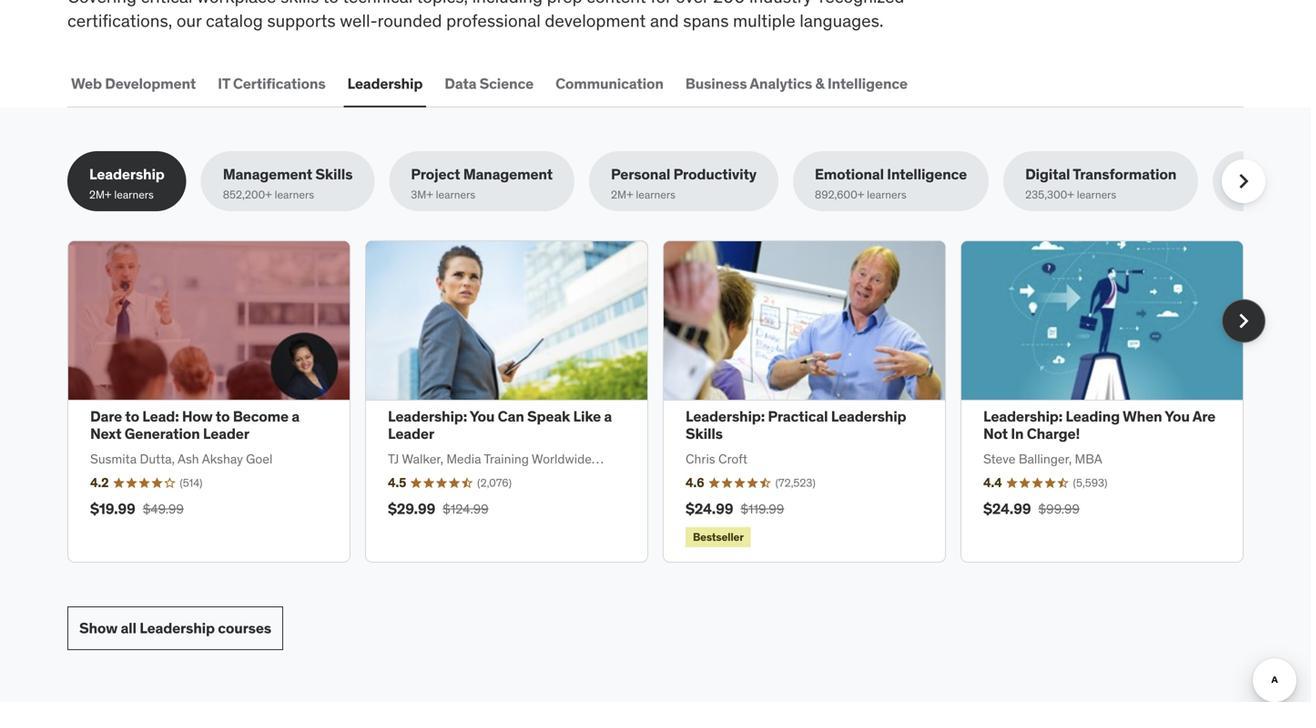 Task type: vqa. For each thing, say whether or not it's contained in the screenshot.
2nd "learners" from right
yes



Task type: locate. For each thing, give the bounding box(es) containing it.
over
[[676, 0, 709, 7]]

1 management from the left
[[223, 165, 312, 184]]

learners
[[114, 187, 154, 202], [275, 187, 314, 202], [436, 187, 475, 202], [636, 187, 676, 202], [867, 187, 907, 202], [1077, 187, 1117, 202], [1258, 187, 1297, 202]]

leadership: inside leadership: you can speak like a leader
[[388, 407, 467, 426]]

intelligence
[[828, 74, 908, 93], [887, 165, 967, 184]]

business analytics & intelligence
[[685, 74, 908, 93]]

management up 852,200+
[[223, 165, 312, 184]]

intelligence inside button
[[828, 74, 908, 93]]

critical
[[141, 0, 193, 7]]

0 horizontal spatial you
[[470, 407, 495, 426]]

learners inside the digital transformation 235,300+ learners
[[1077, 187, 1117, 202]]

business for business analytics & intelligence
[[685, 74, 747, 93]]

business analytics & intelligence button
[[682, 62, 911, 106]]

leadership: left leading
[[983, 407, 1063, 426]]

data science button
[[441, 62, 537, 106]]

not
[[983, 424, 1008, 443]]

892,600+
[[815, 187, 864, 202]]

supports
[[267, 10, 336, 31]]

project management 3m+ learners
[[411, 165, 553, 202]]

1 vertical spatial skills
[[686, 424, 723, 443]]

you
[[470, 407, 495, 426], [1165, 407, 1190, 426]]

to
[[323, 0, 339, 7], [125, 407, 139, 426], [216, 407, 230, 426]]

emotional
[[815, 165, 884, 184]]

leadership: left practical
[[686, 407, 765, 426]]

0 vertical spatial business
[[685, 74, 747, 93]]

you left can
[[470, 407, 495, 426]]

1 horizontal spatial leader
[[388, 424, 434, 443]]

intelligence right emotional at the top of the page
[[887, 165, 967, 184]]

0 horizontal spatial leader
[[203, 424, 249, 443]]

leadership:
[[388, 407, 467, 426], [686, 407, 765, 426], [983, 407, 1063, 426]]

0 horizontal spatial 2m+
[[89, 187, 112, 202]]

multiple
[[733, 10, 795, 31]]

0 horizontal spatial leadership:
[[388, 407, 467, 426]]

how
[[182, 407, 213, 426]]

7 learners from the left
[[1258, 187, 1297, 202]]

digital transformation 235,300+ learners
[[1025, 165, 1177, 202]]

like
[[573, 407, 601, 426]]

learners for management skills
[[275, 187, 314, 202]]

management
[[223, 165, 312, 184], [463, 165, 553, 184]]

1 horizontal spatial a
[[604, 407, 612, 426]]

leadership right 'all'
[[140, 619, 215, 637]]

1 you from the left
[[470, 407, 495, 426]]

2 leadership: from the left
[[686, 407, 765, 426]]

dare
[[90, 407, 122, 426]]

lead:
[[142, 407, 179, 426]]

business inside 'business st 1m+ learners'
[[1235, 165, 1296, 184]]

2 2m+ from the left
[[611, 187, 633, 202]]

a
[[292, 407, 300, 426], [604, 407, 612, 426]]

including
[[472, 0, 543, 7]]

leadership down web development button
[[89, 165, 165, 184]]

learners for digital transformation
[[1077, 187, 1117, 202]]

business st 1m+ learners
[[1235, 165, 1311, 202]]

to right skills
[[323, 0, 339, 7]]

skills
[[315, 165, 353, 184], [686, 424, 723, 443]]

1 vertical spatial business
[[1235, 165, 1296, 184]]

1 horizontal spatial to
[[216, 407, 230, 426]]

learners for personal productivity
[[636, 187, 676, 202]]

3 leadership: from the left
[[983, 407, 1063, 426]]

next
[[90, 424, 121, 443]]

business
[[685, 74, 747, 93], [1235, 165, 1296, 184]]

4 learners from the left
[[636, 187, 676, 202]]

analytics
[[750, 74, 812, 93]]

well-
[[340, 10, 378, 31]]

web
[[71, 74, 102, 93]]

learners inside the emotional intelligence 892,600+ learners
[[867, 187, 907, 202]]

you inside leadership: you can speak like a leader
[[470, 407, 495, 426]]

leader
[[203, 424, 249, 443], [388, 424, 434, 443]]

2 horizontal spatial to
[[323, 0, 339, 7]]

show all leadership courses link
[[67, 607, 283, 650]]

leadership 2m+ learners
[[89, 165, 165, 202]]

1 horizontal spatial skills
[[686, 424, 723, 443]]

carousel element
[[67, 241, 1266, 563]]

2 leader from the left
[[388, 424, 434, 443]]

dare to lead: how to become a next generation leader
[[90, 407, 300, 443]]

1 2m+ from the left
[[89, 187, 112, 202]]

catalog
[[206, 10, 263, 31]]

intelligence right '&' on the top
[[828, 74, 908, 93]]

0 horizontal spatial skills
[[315, 165, 353, 184]]

to right the how
[[216, 407, 230, 426]]

learners inside 'management skills 852,200+ learners'
[[275, 187, 314, 202]]

a right become
[[292, 407, 300, 426]]

1 leader from the left
[[203, 424, 249, 443]]

to for skills
[[323, 0, 339, 7]]

leadership
[[347, 74, 423, 93], [89, 165, 165, 184], [831, 407, 906, 426], [140, 619, 215, 637]]

all
[[121, 619, 136, 637]]

5 learners from the left
[[867, 187, 907, 202]]

1 vertical spatial intelligence
[[887, 165, 967, 184]]

2 a from the left
[[604, 407, 612, 426]]

when
[[1123, 407, 1162, 426]]

learners for project management
[[436, 187, 475, 202]]

generation
[[125, 424, 200, 443]]

to inside the covering critical workplace skills to technical topics, including prep content for over 200 industry-recognized certifications, our catalog supports well-rounded professional development and spans multiple languages.
[[323, 0, 339, 7]]

show
[[79, 619, 118, 637]]

business up 1m+
[[1235, 165, 1296, 184]]

1 horizontal spatial leadership:
[[686, 407, 765, 426]]

learners inside personal productivity 2m+ learners
[[636, 187, 676, 202]]

data science
[[445, 74, 534, 93]]

communication button
[[552, 62, 667, 106]]

0 vertical spatial intelligence
[[828, 74, 908, 93]]

leadership down "rounded"
[[347, 74, 423, 93]]

it
[[218, 74, 230, 93]]

speak
[[527, 407, 570, 426]]

business down spans
[[685, 74, 747, 93]]

management right project on the left top of the page
[[463, 165, 553, 184]]

a inside the dare to lead: how to become a next generation leader
[[292, 407, 300, 426]]

0 horizontal spatial a
[[292, 407, 300, 426]]

science
[[479, 74, 534, 93]]

covering critical workplace skills to technical topics, including prep content for over 200 industry-recognized certifications, our catalog supports well-rounded professional development and spans multiple languages.
[[67, 0, 905, 31]]

management inside 'management skills 852,200+ learners'
[[223, 165, 312, 184]]

1 a from the left
[[292, 407, 300, 426]]

learners inside 'business st 1m+ learners'
[[1258, 187, 1297, 202]]

leadership: practical leadership skills link
[[686, 407, 906, 443]]

1 leadership: from the left
[[388, 407, 467, 426]]

leadership inside leadership: practical leadership skills
[[831, 407, 906, 426]]

skills
[[280, 0, 319, 7]]

next image
[[1229, 307, 1258, 336]]

workplace
[[197, 0, 276, 7]]

leader inside the dare to lead: how to become a next generation leader
[[203, 424, 249, 443]]

leadership: inside leadership: practical leadership skills
[[686, 407, 765, 426]]

leadership: inside leadership: leading when you are not in charge!
[[983, 407, 1063, 426]]

2 learners from the left
[[275, 187, 314, 202]]

leadership inside topic filters element
[[89, 165, 165, 184]]

leadership right practical
[[831, 407, 906, 426]]

dare to lead: how to become a next generation leader link
[[90, 407, 300, 443]]

3 learners from the left
[[436, 187, 475, 202]]

leadership: for leadership: you can speak like a leader
[[388, 407, 467, 426]]

2 horizontal spatial leadership:
[[983, 407, 1063, 426]]

1 horizontal spatial 2m+
[[611, 187, 633, 202]]

1 horizontal spatial management
[[463, 165, 553, 184]]

to right dare
[[125, 407, 139, 426]]

2 you from the left
[[1165, 407, 1190, 426]]

for
[[650, 0, 671, 7]]

business inside business analytics & intelligence button
[[685, 74, 747, 93]]

professional
[[446, 10, 541, 31]]

can
[[498, 407, 524, 426]]

0 horizontal spatial management
[[223, 165, 312, 184]]

practical
[[768, 407, 828, 426]]

leadership: practical leadership skills
[[686, 407, 906, 443]]

1 horizontal spatial business
[[1235, 165, 1296, 184]]

a right like
[[604, 407, 612, 426]]

learners inside leadership 2m+ learners
[[114, 187, 154, 202]]

0 vertical spatial skills
[[315, 165, 353, 184]]

0 horizontal spatial business
[[685, 74, 747, 93]]

2m+
[[89, 187, 112, 202], [611, 187, 633, 202]]

you left are
[[1165, 407, 1190, 426]]

2m+ inside leadership 2m+ learners
[[89, 187, 112, 202]]

personal productivity 2m+ learners
[[611, 165, 757, 202]]

topic filters element
[[67, 151, 1311, 211]]

learners inside project management 3m+ learners
[[436, 187, 475, 202]]

1 horizontal spatial you
[[1165, 407, 1190, 426]]

1 learners from the left
[[114, 187, 154, 202]]

leadership: leading when you are not in charge! link
[[983, 407, 1216, 443]]

2 management from the left
[[463, 165, 553, 184]]

to for how
[[216, 407, 230, 426]]

6 learners from the left
[[1077, 187, 1117, 202]]

leadership: left can
[[388, 407, 467, 426]]

data
[[445, 74, 476, 93]]



Task type: describe. For each thing, give the bounding box(es) containing it.
certifications,
[[67, 10, 172, 31]]

leadership button
[[344, 62, 426, 106]]

you inside leadership: leading when you are not in charge!
[[1165, 407, 1190, 426]]

transformation
[[1073, 165, 1177, 184]]

it certifications
[[218, 74, 326, 93]]

productivity
[[673, 165, 757, 184]]

emotional intelligence 892,600+ learners
[[815, 165, 967, 202]]

languages.
[[800, 10, 884, 31]]

leader inside leadership: you can speak like a leader
[[388, 424, 434, 443]]

development
[[545, 10, 646, 31]]

project
[[411, 165, 460, 184]]

content
[[587, 0, 646, 7]]

business for business st 1m+ learners
[[1235, 165, 1296, 184]]

technical
[[343, 0, 413, 7]]

852,200+
[[223, 187, 272, 202]]

management skills 852,200+ learners
[[223, 165, 353, 202]]

st
[[1299, 165, 1311, 184]]

&
[[815, 74, 824, 93]]

charge!
[[1027, 424, 1080, 443]]

2m+ inside personal productivity 2m+ learners
[[611, 187, 633, 202]]

learners for business st
[[1258, 187, 1297, 202]]

development
[[105, 74, 196, 93]]

leadership: you can speak like a leader
[[388, 407, 612, 443]]

leadership inside button
[[347, 74, 423, 93]]

it certifications button
[[214, 62, 329, 106]]

digital
[[1025, 165, 1070, 184]]

web development button
[[67, 62, 199, 106]]

next image
[[1229, 167, 1258, 196]]

are
[[1193, 407, 1216, 426]]

covering
[[67, 0, 137, 7]]

personal
[[611, 165, 670, 184]]

intelligence inside the emotional intelligence 892,600+ learners
[[887, 165, 967, 184]]

learners for emotional intelligence
[[867, 187, 907, 202]]

a inside leadership: you can speak like a leader
[[604, 407, 612, 426]]

recognized
[[819, 0, 905, 7]]

web development
[[71, 74, 196, 93]]

leadership: for leadership: leading when you are not in charge!
[[983, 407, 1063, 426]]

spans
[[683, 10, 729, 31]]

3m+
[[411, 187, 433, 202]]

prep
[[547, 0, 582, 7]]

skills inside 'management skills 852,200+ learners'
[[315, 165, 353, 184]]

leadership: leading when you are not in charge!
[[983, 407, 1216, 443]]

1m+
[[1235, 187, 1255, 202]]

leadership: you can speak like a leader link
[[388, 407, 612, 443]]

management inside project management 3m+ learners
[[463, 165, 553, 184]]

0 horizontal spatial to
[[125, 407, 139, 426]]

and
[[650, 10, 679, 31]]

certifications
[[233, 74, 326, 93]]

show all leadership courses
[[79, 619, 271, 637]]

rounded
[[378, 10, 442, 31]]

become
[[233, 407, 289, 426]]

leading
[[1066, 407, 1120, 426]]

in
[[1011, 424, 1024, 443]]

200
[[713, 0, 745, 7]]

communication
[[555, 74, 664, 93]]

industry-
[[749, 0, 819, 7]]

courses
[[218, 619, 271, 637]]

topics,
[[417, 0, 468, 7]]

235,300+
[[1025, 187, 1074, 202]]

our
[[177, 10, 202, 31]]

leadership: for leadership: practical leadership skills
[[686, 407, 765, 426]]

skills inside leadership: practical leadership skills
[[686, 424, 723, 443]]



